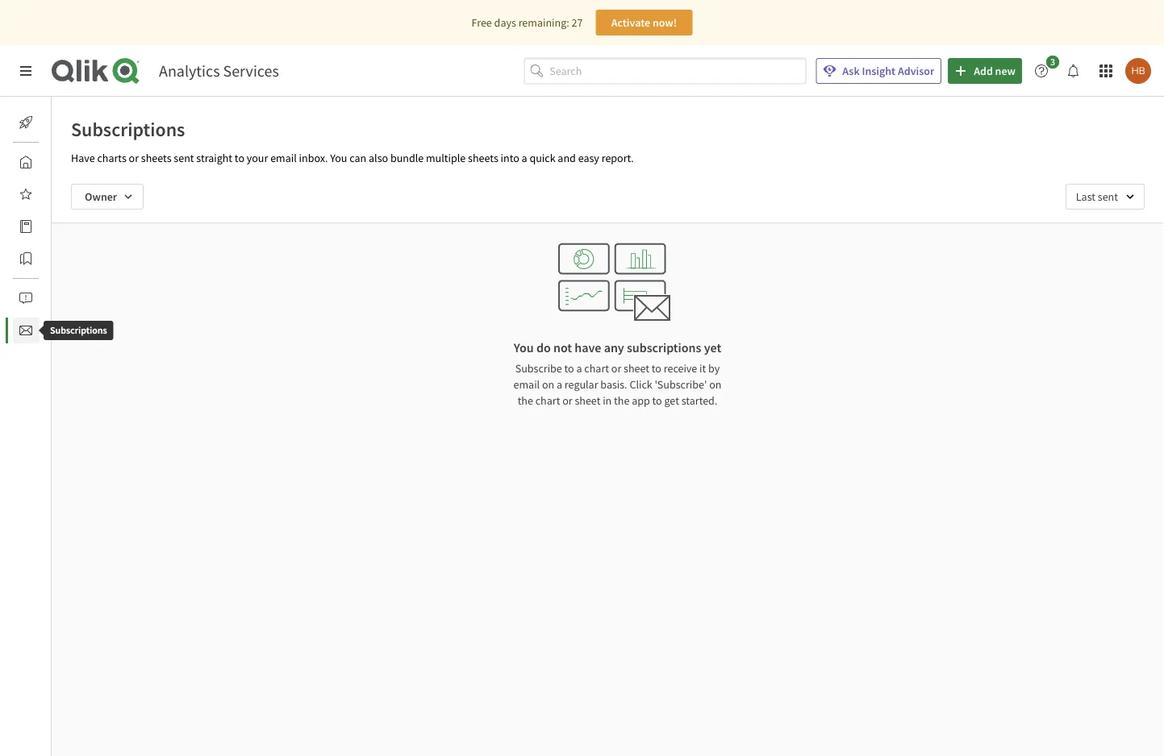 Task type: locate. For each thing, give the bounding box(es) containing it.
activate now!
[[611, 15, 677, 30]]

have
[[71, 151, 95, 165]]

to
[[235, 151, 244, 165], [565, 362, 574, 376], [652, 362, 662, 376], [652, 394, 662, 408]]

subscriptions
[[627, 340, 702, 356]]

0 vertical spatial sheet
[[624, 362, 650, 376]]

analytics services
[[159, 61, 279, 81]]

sheet down regular
[[575, 394, 601, 408]]

3 button
[[1029, 56, 1064, 84]]

1 vertical spatial you
[[514, 340, 534, 356]]

1 vertical spatial or
[[612, 362, 622, 376]]

0 vertical spatial you
[[330, 151, 347, 165]]

email down subscribe
[[514, 378, 540, 392]]

1 horizontal spatial you
[[514, 340, 534, 356]]

quick
[[530, 151, 556, 165]]

email right your
[[270, 151, 297, 165]]

email inside "you do not have any subscriptions yet subscribe to a chart or sheet to receive it by email on a regular basis. click 'subscribe' on the chart or sheet in the app to get started."
[[514, 378, 540, 392]]

sheet
[[624, 362, 650, 376], [575, 394, 601, 408]]

catalog link
[[13, 214, 88, 240]]

ask
[[843, 64, 860, 78]]

add
[[974, 64, 993, 78]]

searchbar element
[[524, 58, 806, 84]]

2 vertical spatial or
[[563, 394, 573, 408]]

0 vertical spatial chart
[[585, 362, 609, 376]]

1 horizontal spatial the
[[614, 394, 630, 408]]

0 vertical spatial or
[[129, 151, 139, 165]]

or down regular
[[563, 394, 573, 408]]

a up regular
[[577, 362, 582, 376]]

last
[[1076, 190, 1096, 204]]

and
[[558, 151, 576, 165]]

1 horizontal spatial on
[[709, 378, 722, 392]]

sheets right charts
[[141, 151, 171, 165]]

on
[[542, 378, 555, 392], [709, 378, 722, 392]]

0 horizontal spatial sheets
[[141, 151, 171, 165]]

ask insight advisor button
[[816, 58, 942, 84]]

sent right last
[[1098, 190, 1118, 204]]

you inside "you do not have any subscriptions yet subscribe to a chart or sheet to receive it by email on a regular basis. click 'subscribe' on the chart or sheet in the app to get started."
[[514, 340, 534, 356]]

to left get
[[652, 394, 662, 408]]

0 vertical spatial sent
[[174, 151, 194, 165]]

a
[[522, 151, 527, 165], [577, 362, 582, 376], [557, 378, 562, 392]]

in
[[603, 394, 612, 408]]

on down the by
[[709, 378, 722, 392]]

1 sheets from the left
[[141, 151, 171, 165]]

bundle
[[390, 151, 424, 165]]

you left can
[[330, 151, 347, 165]]

home
[[52, 155, 80, 169]]

0 horizontal spatial chart
[[536, 394, 560, 408]]

navigation pane element
[[0, 103, 88, 350]]

subscriptions
[[71, 117, 185, 141], [50, 324, 107, 337]]

or
[[129, 151, 139, 165], [612, 362, 622, 376], [563, 394, 573, 408]]

1 vertical spatial chart
[[536, 394, 560, 408]]

last sent
[[1076, 190, 1118, 204]]

have charts or sheets sent straight to your email inbox. you can also bundle multiple sheets into a quick and easy report.
[[71, 151, 634, 165]]

0 horizontal spatial on
[[542, 378, 555, 392]]

2 horizontal spatial or
[[612, 362, 622, 376]]

also
[[369, 151, 388, 165]]

now!
[[653, 15, 677, 30]]

click
[[630, 378, 653, 392]]

the
[[518, 394, 533, 408], [614, 394, 630, 408]]

sent left straight
[[174, 151, 194, 165]]

a right into
[[522, 151, 527, 165]]

owner
[[85, 190, 117, 204]]

sheets left into
[[468, 151, 499, 165]]

0 vertical spatial a
[[522, 151, 527, 165]]

1 horizontal spatial a
[[557, 378, 562, 392]]

on down subscribe
[[542, 378, 555, 392]]

get
[[665, 394, 679, 408]]

chart
[[585, 362, 609, 376], [536, 394, 560, 408]]

activate
[[611, 15, 650, 30]]

chart down subscribe
[[536, 394, 560, 408]]

0 horizontal spatial email
[[270, 151, 297, 165]]

1 vertical spatial email
[[514, 378, 540, 392]]

app
[[632, 394, 650, 408]]

email
[[270, 151, 297, 165], [514, 378, 540, 392]]

1 vertical spatial a
[[577, 362, 582, 376]]

analytics services element
[[159, 61, 279, 81]]

sent
[[174, 151, 194, 165], [1098, 190, 1118, 204]]

the down subscribe
[[518, 394, 533, 408]]

started.
[[682, 394, 718, 408]]

3
[[1051, 56, 1056, 68]]

you
[[330, 151, 347, 165], [514, 340, 534, 356]]

1 horizontal spatial sent
[[1098, 190, 1118, 204]]

alerts image
[[19, 292, 32, 305]]

0 horizontal spatial the
[[518, 394, 533, 408]]

chart up regular
[[585, 362, 609, 376]]

have
[[575, 340, 602, 356]]

0 vertical spatial subscriptions
[[71, 117, 185, 141]]

0 vertical spatial email
[[270, 151, 297, 165]]

1 vertical spatial sheet
[[575, 394, 601, 408]]

the right in
[[614, 394, 630, 408]]

basis.
[[601, 378, 627, 392]]

add new
[[974, 64, 1016, 78]]

you left do
[[514, 340, 534, 356]]

2 horizontal spatial a
[[577, 362, 582, 376]]

remaining:
[[519, 15, 569, 30]]

collections image
[[19, 253, 32, 265]]

a left regular
[[557, 378, 562, 392]]

multiple
[[426, 151, 466, 165]]

1 vertical spatial subscriptions
[[50, 324, 107, 337]]

open sidebar menu image
[[19, 65, 32, 77]]

Search text field
[[550, 58, 806, 84]]

can
[[350, 151, 367, 165]]

sheets
[[141, 151, 171, 165], [468, 151, 499, 165]]

1 vertical spatial sent
[[1098, 190, 1118, 204]]

Last sent field
[[1066, 184, 1145, 210]]

sheet up click on the right
[[624, 362, 650, 376]]

1 horizontal spatial sheets
[[468, 151, 499, 165]]

1 horizontal spatial email
[[514, 378, 540, 392]]

or up basis.
[[612, 362, 622, 376]]

favorites image
[[19, 188, 32, 201]]

or right charts
[[129, 151, 139, 165]]



Task type: describe. For each thing, give the bounding box(es) containing it.
yet
[[704, 340, 722, 356]]

by
[[709, 362, 720, 376]]

to left your
[[235, 151, 244, 165]]

0 horizontal spatial or
[[129, 151, 139, 165]]

free
[[472, 15, 492, 30]]

free days remaining: 27
[[472, 15, 583, 30]]

owner button
[[71, 184, 144, 210]]

2 sheets from the left
[[468, 151, 499, 165]]

services
[[223, 61, 279, 81]]

not
[[554, 340, 572, 356]]

to up regular
[[565, 362, 574, 376]]

2 the from the left
[[614, 394, 630, 408]]

analytics
[[159, 61, 220, 81]]

add new button
[[948, 58, 1022, 84]]

your
[[247, 151, 268, 165]]

0 horizontal spatial you
[[330, 151, 347, 165]]

ask insight advisor
[[843, 64, 935, 78]]

catalog
[[52, 219, 88, 234]]

subscriptions inside tooltip
[[50, 324, 107, 337]]

easy
[[578, 151, 599, 165]]

report.
[[602, 151, 634, 165]]

2 on from the left
[[709, 378, 722, 392]]

1 on from the left
[[542, 378, 555, 392]]

0 horizontal spatial sheet
[[575, 394, 601, 408]]

home link
[[13, 149, 80, 175]]

0 horizontal spatial sent
[[174, 151, 194, 165]]

sent inside field
[[1098, 190, 1118, 204]]

insight
[[862, 64, 896, 78]]

new
[[995, 64, 1016, 78]]

any
[[604, 340, 624, 356]]

subscribe
[[515, 362, 562, 376]]

27
[[572, 15, 583, 30]]

activate now! link
[[596, 10, 693, 36]]

subscriptions tooltip
[[32, 321, 125, 341]]

filters region
[[52, 171, 1164, 223]]

days
[[494, 15, 516, 30]]

into
[[501, 151, 520, 165]]

advisor
[[898, 64, 935, 78]]

howard brown image
[[1126, 58, 1152, 84]]

straight
[[196, 151, 232, 165]]

regular
[[565, 378, 598, 392]]

you do not have any subscriptions yet subscribe to a chart or sheet to receive it by email on a regular basis. click 'subscribe' on the chart or sheet in the app to get started.
[[514, 340, 722, 408]]

1 the from the left
[[518, 394, 533, 408]]

do
[[537, 340, 551, 356]]

2 vertical spatial a
[[557, 378, 562, 392]]

receive
[[664, 362, 697, 376]]

1 horizontal spatial sheet
[[624, 362, 650, 376]]

1 horizontal spatial chart
[[585, 362, 609, 376]]

0 horizontal spatial a
[[522, 151, 527, 165]]

'subscribe'
[[655, 378, 707, 392]]

1 horizontal spatial or
[[563, 394, 573, 408]]

charts
[[97, 151, 127, 165]]

inbox.
[[299, 151, 328, 165]]

it
[[700, 362, 706, 376]]

to down subscriptions
[[652, 362, 662, 376]]



Task type: vqa. For each thing, say whether or not it's contained in the screenshot.
rightmost sheet
yes



